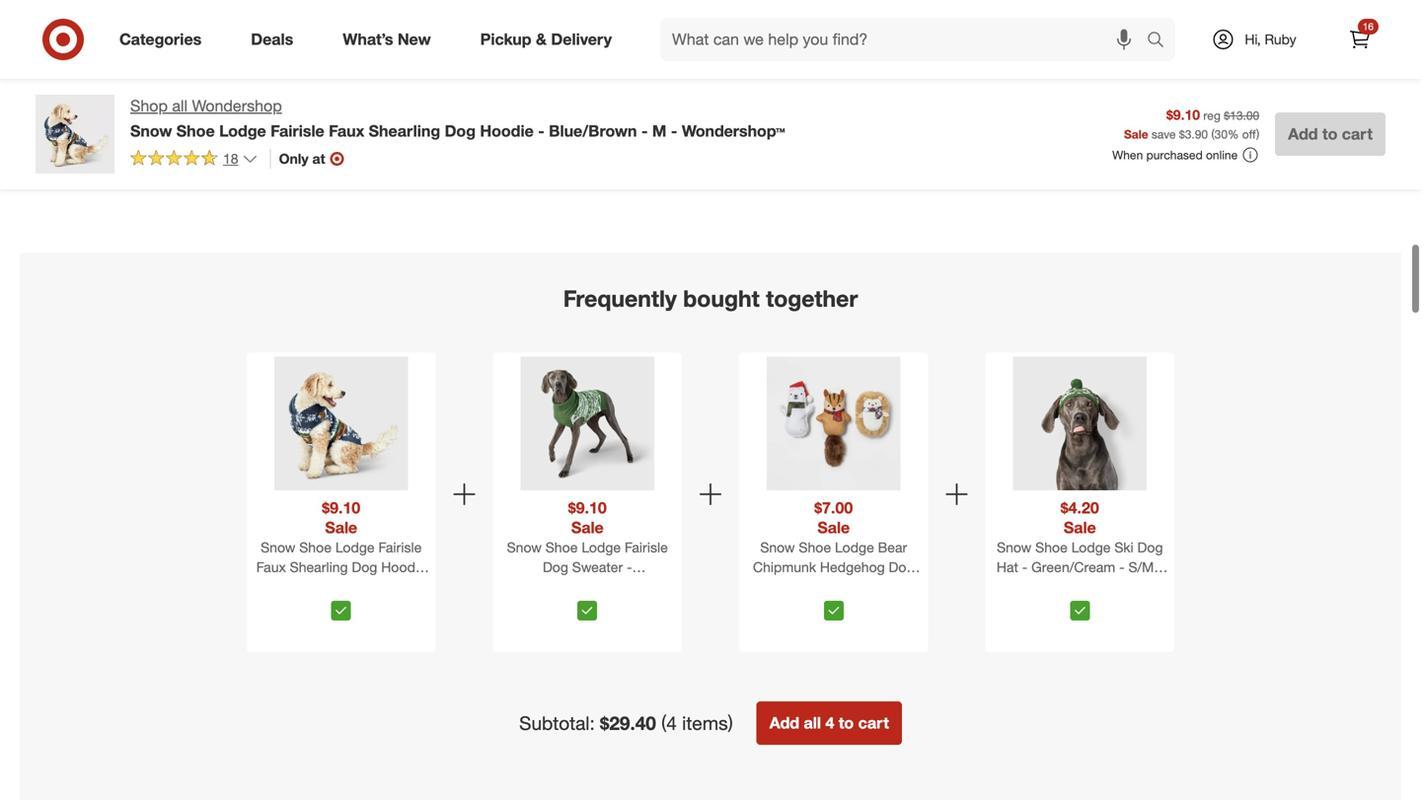 Task type: locate. For each thing, give the bounding box(es) containing it.
reg up l
[[249, 36, 266, 50]]

$4.20 sale snow shoe lodge ski dog hat - green/cream - s/m - wondershop™
[[997, 498, 1164, 596]]

l
[[249, 68, 256, 85]]

1 vertical spatial blue/brown
[[293, 578, 365, 596]]

reg inside the $9.10 reg $13.00 faux shearling dog vest - l - wondershop™
[[249, 36, 266, 50]]

$8.40 inside $8.40 reg gingerbread playhouse snowflake dog hoodie - xxl - wondershop™
[[853, 18, 887, 36]]

None checkbox
[[331, 601, 351, 621], [824, 601, 844, 621], [331, 601, 351, 621], [824, 601, 844, 621]]

chipmunk
[[753, 559, 816, 576]]

green/cream inside $9.10 sale snow shoe lodge fairisle dog sweater - green/cream - m - wondershop™
[[529, 578, 612, 596]]

0 vertical spatial shearling
[[282, 50, 340, 68]]

add to cart down $7.00 reg $10.00 sale
[[660, 108, 724, 122]]

add to cart button
[[47, 99, 129, 131], [249, 99, 330, 131], [450, 99, 531, 131], [652, 99, 733, 131], [1256, 99, 1337, 131], [1276, 113, 1386, 156]]

green/cream inside $4.20 sale snow shoe lodge ski dog hat - green/cream - s/m - wondershop™
[[1032, 559, 1116, 576]]

snow for $4.20 sale snow shoe lodge ski dog hat - green/cream - s/m - wondershop™
[[997, 539, 1032, 556]]

harness
[[1256, 70, 1307, 87]]

$13.00 left categories
[[68, 36, 103, 50]]

to for add to cart button underneath harness
[[1290, 108, 1302, 122]]

1 vertical spatial all
[[804, 714, 821, 733]]

$13.00 inside $9.10 reg $13.00 sale
[[68, 36, 103, 50]]

wondershop™ inside $9.10 sale snow shoe lodge fairisle faux shearling dog hoodie - blue/brown - m - wondershop™
[[298, 598, 384, 615]]

$4.20
[[1061, 498, 1100, 518]]

deals
[[251, 30, 293, 49]]

what's new link
[[326, 18, 456, 61]]

playhouse
[[934, 50, 998, 68]]

faux inside shop all wondershop snow shoe lodge fairisle faux shearling dog hoodie - blue/brown - m - wondershop™
[[329, 121, 364, 141]]

to down harness
[[1290, 108, 1302, 122]]

1 horizontal spatial all
[[804, 714, 821, 733]]

all
[[172, 96, 188, 116], [804, 714, 821, 733]]

wondershop™ inside $7.00 sale snow shoe lodge bear chipmunk hedgehog dog toy set - 3pk - wondershop™
[[791, 598, 877, 615]]

$10.00
[[450, 18, 492, 36], [672, 36, 708, 50]]

sale
[[107, 36, 130, 50], [711, 36, 734, 50], [1124, 127, 1149, 142], [325, 518, 357, 537], [571, 518, 604, 537], [818, 518, 850, 537], [1064, 518, 1096, 537]]

reg
[[47, 36, 65, 50], [249, 36, 266, 50], [652, 36, 669, 50], [853, 36, 870, 50], [1204, 108, 1221, 123]]

deals link
[[234, 18, 318, 61]]

reg for save
[[1204, 108, 1221, 123]]

0 horizontal spatial fairisle
[[271, 121, 324, 141]]

$8.40
[[853, 18, 887, 36], [1101, 18, 1135, 36]]

add to cart button down $7.00 reg $10.00 sale
[[652, 99, 733, 131]]

hoodie inside shop all wondershop snow shoe lodge fairisle faux shearling dog hoodie - blue/brown - m - wondershop™
[[480, 121, 534, 141]]

to down $7.00 reg $10.00 sale
[[686, 108, 698, 122]]

blue/brown inside shop all wondershop snow shoe lodge fairisle faux shearling dog hoodie - blue/brown - m - wondershop™
[[549, 121, 637, 141]]

30
[[1215, 127, 1228, 142]]

lodge for $4.20 sale snow shoe lodge ski dog hat - green/cream - s/m - wondershop™
[[1072, 539, 1111, 556]]

snow shoe lodge fairisle faux shearling dog hoodie - blue/brown - m - wondershop™ link
[[251, 538, 432, 615]]

reg inside $7.00 reg $10.00 sale
[[652, 36, 669, 50]]

snow shoe lodge fairisle faux shearling dog hoodie - blue/brown - m - wondershop™ image
[[274, 357, 408, 491]]

2 $8.40 from the left
[[1101, 18, 1135, 36]]

sale inside $7.00 reg $10.00 sale
[[711, 36, 734, 50]]

$9.10 up 'snow shoe lodge fairisle faux shearling dog hoodie - blue/brown - m - wondershop™' "link"
[[322, 498, 361, 518]]

to right 4
[[839, 714, 854, 733]]

to for add to cart button under the (large)
[[1323, 124, 1338, 144]]

it
[[1295, 53, 1303, 70]]

shoe inside $4.20 sale snow shoe lodge ski dog hat - green/cream - s/m - wondershop™
[[1036, 539, 1068, 556]]

shoe inside $7.00 sale snow shoe lodge bear chipmunk hedgehog dog toy set - 3pk - wondershop™
[[799, 539, 831, 556]]

$8.40 left search
[[1101, 18, 1135, 36]]

fairisle for $9.10 sale snow shoe lodge fairisle dog sweater - green/cream - m - wondershop™
[[625, 539, 668, 556]]

snow inside $7.00 sale snow shoe lodge bear chipmunk hedgehog dog toy set - 3pk - wondershop™
[[761, 539, 795, 556]]

$13.00
[[68, 36, 103, 50], [269, 36, 305, 50], [1224, 108, 1260, 123]]

to
[[82, 108, 93, 122], [283, 108, 295, 122], [485, 108, 496, 122], [686, 108, 698, 122], [1290, 108, 1302, 122], [1323, 124, 1338, 144], [839, 714, 854, 733]]

snow inside shop all wondershop snow shoe lodge fairisle faux shearling dog hoodie - blue/brown - m - wondershop™
[[130, 121, 172, 141]]

add to cart for add to cart button underneath harness
[[1265, 108, 1328, 122]]

add down $7.00 reg $10.00 sale
[[660, 108, 683, 122]]

1 vertical spatial shearling
[[369, 121, 440, 141]]

pickup
[[480, 30, 532, 49]]

green/cream down sweater
[[529, 578, 612, 596]]

to down the (large)
[[1323, 124, 1338, 144]]

to down falalala
[[485, 108, 496, 122]]

$13.00 up the wondershop
[[269, 36, 305, 50]]

add to cart down falalala
[[459, 108, 523, 122]]

$7.00 reg $10.00 sale
[[652, 18, 734, 50]]

$7.00 for reg
[[652, 18, 685, 36]]

to for add to cart button left of "shop"
[[82, 108, 93, 122]]

lodge inside $9.10 sale snow shoe lodge fairisle faux shearling dog hoodie - blue/brown - m - wondershop™
[[335, 539, 375, 556]]

2 horizontal spatial $7.00
[[1054, 18, 1088, 36]]

snow inside $9.10 sale snow shoe lodge fairisle dog sweater - green/cream - m - wondershop™
[[507, 539, 542, 556]]

faux inside $9.10 sale snow shoe lodge fairisle faux shearling dog hoodie - blue/brown - m - wondershop™
[[256, 559, 286, 576]]

$13.00 inside the $9.10 reg $13.00 faux shearling dog vest - l - wondershop™
[[269, 36, 305, 50]]

to up the only
[[283, 108, 295, 122]]

$9.10 inside $9.10 reg $13.00 sale save $ 3.90 ( 30 % off )
[[1167, 106, 1201, 123]]

design
[[1313, 36, 1364, 53]]

$29.40
[[600, 712, 656, 735]]

add to cart for add to cart button under falalala
[[459, 108, 523, 122]]

all right "shop"
[[172, 96, 188, 116]]

fairisle for $9.10 sale snow shoe lodge fairisle faux shearling dog hoodie - blue/brown - m - wondershop™
[[379, 539, 422, 556]]

green/cream
[[1032, 559, 1116, 576], [529, 578, 612, 596]]

and
[[530, 36, 553, 53]]

$13.00 up off
[[1224, 108, 1260, 123]]

$9.10 reg $13.00 sale
[[47, 18, 130, 50]]

lodge inside $7.00 sale snow shoe lodge bear chipmunk hedgehog dog toy set - 3pk - wondershop™
[[835, 539, 874, 556]]

snow shoe lodge ski dog hat - green/cream - s/m - wondershop™ link
[[990, 538, 1171, 596]]

blue/brown inside $9.10 sale snow shoe lodge fairisle faux shearling dog hoodie - blue/brown - m - wondershop™
[[293, 578, 365, 596]]

lodge
[[219, 121, 266, 141], [335, 539, 375, 556], [582, 539, 621, 556], [835, 539, 874, 556], [1072, 539, 1111, 556]]

$8.40 up the gingerbread
[[853, 18, 887, 36]]

to for add to cart button over the only
[[283, 108, 295, 122]]

shoe for $7.00 sale snow shoe lodge bear chipmunk hedgehog dog toy set - 3pk - wondershop™
[[799, 539, 831, 556]]

to for add to cart button underneath $7.00 reg $10.00 sale
[[686, 108, 698, 122]]

$7.00 inside $7.00 sale snow shoe lodge bear chipmunk hedgehog dog toy set - 3pk - wondershop™
[[815, 498, 853, 518]]

items)
[[682, 712, 733, 735]]

shearling inside $9.10 sale snow shoe lodge fairisle faux shearling dog hoodie - blue/brown - m - wondershop™
[[290, 559, 348, 576]]

suit
[[1375, 53, 1399, 70]]

image of snow shoe lodge fairisle faux shearling dog hoodie - blue/brown - m - wondershop™ image
[[36, 95, 115, 174]]

-
[[1092, 18, 1097, 36], [404, 50, 409, 68], [499, 53, 504, 70], [260, 68, 266, 85], [999, 68, 1004, 85], [881, 85, 887, 102], [538, 121, 545, 141], [642, 121, 648, 141], [671, 121, 678, 141], [627, 559, 632, 576], [1023, 559, 1028, 576], [1120, 559, 1125, 576], [1158, 559, 1164, 576], [283, 578, 289, 596], [369, 578, 374, 596], [394, 578, 399, 596], [616, 578, 622, 596], [641, 578, 647, 596], [838, 578, 843, 596], [874, 578, 879, 596]]

wondershop™
[[508, 53, 594, 70], [270, 68, 356, 85], [891, 85, 977, 102], [682, 121, 785, 141], [1037, 578, 1123, 596], [298, 598, 384, 615], [545, 598, 631, 615], [791, 598, 877, 615]]

lodge inside $9.10 sale snow shoe lodge fairisle dog sweater - green/cream - m - wondershop™
[[582, 539, 621, 556]]

snow
[[1336, 53, 1371, 70], [130, 121, 172, 141], [261, 539, 295, 556], [507, 539, 542, 556], [761, 539, 795, 556], [997, 539, 1032, 556]]

$9.10 up sweater
[[568, 498, 607, 518]]

add inside button
[[770, 714, 800, 733]]

add up the only
[[258, 108, 280, 122]]

add to cart down the (large)
[[1289, 124, 1373, 144]]

$7.00 - $8.40 link
[[1054, 0, 1216, 85]]

lodge for $7.00 sale snow shoe lodge bear chipmunk hedgehog dog toy set - 3pk - wondershop™
[[835, 539, 874, 556]]

sale inside $9.10 reg $13.00 sale save $ 3.90 ( 30 % off )
[[1124, 127, 1149, 142]]

1 horizontal spatial $13.00
[[269, 36, 305, 50]]

$9.10 inside $9.10 sale snow shoe lodge fairisle dog sweater - green/cream - m - wondershop™
[[568, 498, 607, 518]]

$9.10 inside $9.10 sale snow shoe lodge fairisle faux shearling dog hoodie - blue/brown - m - wondershop™
[[322, 498, 361, 518]]

add right )
[[1289, 124, 1318, 144]]

$7.00 inside $7.00 reg $10.00 sale
[[652, 18, 685, 36]]

None checkbox
[[578, 601, 598, 621], [1070, 601, 1090, 621], [578, 601, 598, 621], [1070, 601, 1090, 621]]

categories
[[119, 30, 202, 49]]

1 horizontal spatial green/cream
[[1032, 559, 1116, 576]]

$9.10 left categories
[[47, 18, 81, 36]]

(4
[[662, 712, 677, 735]]

reg inside $8.40 reg gingerbread playhouse snowflake dog hoodie - xxl - wondershop™
[[853, 36, 870, 50]]

dog inside the $9.10 reg $13.00 faux shearling dog vest - l - wondershop™
[[344, 50, 370, 68]]

dog inside $9.10 sale snow shoe lodge fairisle faux shearling dog hoodie - blue/brown - m - wondershop™
[[352, 559, 377, 576]]

$13.00 inside $9.10 reg $13.00 sale save $ 3.90 ( 30 % off )
[[1224, 108, 1260, 123]]

2 vertical spatial shearling
[[290, 559, 348, 576]]

$8.40 reg gingerbread playhouse snowflake dog hoodie - xxl - wondershop™
[[853, 18, 1004, 102]]

reg up image of snow shoe lodge fairisle faux shearling dog hoodie - blue/brown - m - wondershop™ at the top
[[47, 36, 65, 50]]

$7.00 inside "$7.00 - $8.40" link
[[1054, 18, 1088, 36]]

1 vertical spatial faux
[[329, 121, 364, 141]]

snow inside $9.10 sale snow shoe lodge fairisle faux shearling dog hoodie - blue/brown - m - wondershop™
[[261, 539, 295, 556]]

all left 4
[[804, 714, 821, 733]]

green/cream down "ski"
[[1032, 559, 1116, 576]]

$7.00 sale snow shoe lodge bear chipmunk hedgehog dog toy set - 3pk - wondershop™
[[753, 498, 915, 615]]

$9.10 sale snow shoe lodge fairisle faux shearling dog hoodie - blue/brown - m - wondershop™
[[256, 498, 426, 615]]

reg right delivery
[[652, 36, 669, 50]]

shearling inside the $9.10 reg $13.00 faux shearling dog vest - l - wondershop™
[[282, 50, 340, 68]]

1 horizontal spatial $8.40
[[1101, 18, 1135, 36]]

1 $8.40 from the left
[[853, 18, 887, 36]]

0 horizontal spatial $10.00
[[450, 18, 492, 36]]

1 horizontal spatial $10.00
[[672, 36, 708, 50]]

add to cart
[[56, 108, 120, 122], [258, 108, 321, 122], [459, 108, 523, 122], [660, 108, 724, 122], [1265, 108, 1328, 122], [1289, 124, 1373, 144]]

pickup & delivery
[[480, 30, 612, 49]]

fairisle inside $9.10 sale snow shoe lodge fairisle faux shearling dog hoodie - blue/brown - m - wondershop™
[[379, 539, 422, 556]]

reg up snowflake
[[853, 36, 870, 50]]

2 horizontal spatial fairisle
[[625, 539, 668, 556]]

18
[[223, 150, 238, 167]]

add left 4
[[770, 714, 800, 733]]

snow shoe lodge bear chipmunk hedgehog dog toy set - 3pk - wondershop™ link
[[743, 538, 925, 615]]

1 horizontal spatial fairisle
[[379, 539, 422, 556]]

0 horizontal spatial $8.40
[[853, 18, 887, 36]]

2 horizontal spatial m
[[652, 121, 667, 141]]

$9.10 for $9.10 reg $13.00 faux shearling dog vest - l - wondershop™
[[249, 18, 282, 36]]

4
[[826, 714, 835, 733]]

shoe inside $9.10 sale snow shoe lodge fairisle faux shearling dog hoodie - blue/brown - m - wondershop™
[[299, 539, 332, 556]]

ruffin
[[1256, 53, 1291, 70]]

0 vertical spatial faux
[[249, 50, 278, 68]]

1 horizontal spatial blue/brown
[[549, 121, 637, 141]]

add to cart for add to cart button underneath $7.00 reg $10.00 sale
[[660, 108, 724, 122]]

reg inside $9.10 reg $13.00 sale save $ 3.90 ( 30 % off )
[[1204, 108, 1221, 123]]

add to cart left "shop"
[[56, 108, 120, 122]]

hoodie inside $8.40 reg gingerbread playhouse snowflake dog hoodie - xxl - wondershop™
[[950, 68, 995, 85]]

all inside shop all wondershop snow shoe lodge fairisle faux shearling dog hoodie - blue/brown - m - wondershop™
[[172, 96, 188, 116]]

wondershop™ inside $8.40 reg gingerbread playhouse snowflake dog hoodie - xxl - wondershop™
[[891, 85, 977, 102]]

1 horizontal spatial m
[[626, 578, 638, 596]]

hat
[[997, 559, 1019, 576]]

dog inside the $10.00 falalala dog and cat hoodie - wondershop™
[[500, 36, 526, 53]]

shoe inside $9.10 sale snow shoe lodge fairisle dog sweater - green/cream - m - wondershop™
[[546, 539, 578, 556]]

all inside button
[[804, 714, 821, 733]]

reg up (
[[1204, 108, 1221, 123]]

1 horizontal spatial $7.00
[[815, 498, 853, 518]]

$9.10 inside $9.10 reg $13.00 sale
[[47, 18, 81, 36]]

add to cart button down the (large)
[[1276, 113, 1386, 156]]

0 vertical spatial all
[[172, 96, 188, 116]]

snow shoe lodge ski dog hat - green/cream - s/m - wondershop™ image
[[1013, 357, 1147, 491]]

all for shop
[[172, 96, 188, 116]]

$7.00 right delivery
[[652, 18, 685, 36]]

shoe
[[177, 121, 215, 141], [299, 539, 332, 556], [546, 539, 578, 556], [799, 539, 831, 556], [1036, 539, 1068, 556]]

fairisle inside $9.10 sale snow shoe lodge fairisle dog sweater - green/cream - m - wondershop™
[[625, 539, 668, 556]]

add all 4 to cart
[[770, 714, 889, 733]]

lodge inside shop all wondershop snow shoe lodge fairisle faux shearling dog hoodie - blue/brown - m - wondershop™
[[219, 121, 266, 141]]

0 vertical spatial green/cream
[[1032, 559, 1116, 576]]

$9.10 up l
[[249, 18, 282, 36]]

$7.00 up hedgehog
[[815, 498, 853, 518]]

add to cart button left "shop"
[[47, 99, 129, 131]]

snow shoe lodge fairisle dog sweater - green/cream - m - wondershop™ image
[[521, 357, 655, 491]]

to for add to cart button under falalala
[[485, 108, 496, 122]]

2 horizontal spatial $13.00
[[1224, 108, 1260, 123]]

$
[[1180, 127, 1185, 142]]

new
[[398, 30, 431, 49]]

add to cart up the only
[[258, 108, 321, 122]]

blue/brown
[[549, 121, 637, 141], [293, 578, 365, 596]]

0 horizontal spatial all
[[172, 96, 188, 116]]

0 horizontal spatial $13.00
[[68, 36, 103, 50]]

snow inside $4.20 sale snow shoe lodge ski dog hat - green/cream - s/m - wondershop™
[[997, 539, 1032, 556]]

0 horizontal spatial green/cream
[[529, 578, 612, 596]]

0 horizontal spatial $7.00
[[652, 18, 685, 36]]

0 horizontal spatial m
[[378, 578, 390, 596]]

- inside the $10.00 falalala dog and cat hoodie - wondershop™
[[499, 53, 504, 70]]

$9.10
[[47, 18, 81, 36], [249, 18, 282, 36], [1167, 106, 1201, 123], [322, 498, 361, 518], [568, 498, 607, 518]]

$7.00
[[652, 18, 685, 36], [1054, 18, 1088, 36], [815, 498, 853, 518]]

$9.10 inside the $9.10 reg $13.00 faux shearling dog vest - l - wondershop™
[[249, 18, 282, 36]]

add to cart down harness
[[1265, 108, 1328, 122]]

cart inside button
[[859, 714, 889, 733]]

0 vertical spatial blue/brown
[[549, 121, 637, 141]]

add to cart for add to cart button under the (large)
[[1289, 124, 1373, 144]]

$9.10 up $
[[1167, 106, 1201, 123]]

add to cart for add to cart button over the only
[[258, 108, 321, 122]]

wondershop™ inside the $9.10 reg $13.00 faux shearling dog vest - l - wondershop™
[[270, 68, 356, 85]]

at
[[312, 150, 325, 167]]

dog
[[500, 36, 526, 53], [344, 50, 370, 68], [1307, 53, 1333, 70], [920, 68, 946, 85], [445, 121, 476, 141], [1138, 539, 1163, 556], [352, 559, 377, 576], [543, 559, 569, 576], [889, 559, 915, 576]]

cat
[[557, 36, 578, 53]]

lodge inside $4.20 sale snow shoe lodge ski dog hat - green/cream - s/m - wondershop™
[[1072, 539, 1111, 556]]

when
[[1113, 148, 1144, 162]]

2 vertical spatial faux
[[256, 559, 286, 576]]

m inside shop all wondershop snow shoe lodge fairisle faux shearling dog hoodie - blue/brown - m - wondershop™
[[652, 121, 667, 141]]

0 horizontal spatial blue/brown
[[293, 578, 365, 596]]

hoodie
[[450, 53, 495, 70], [950, 68, 995, 85], [480, 121, 534, 141], [381, 559, 426, 576]]

1 vertical spatial green/cream
[[529, 578, 612, 596]]

snow inside $29.99 doggie design red ruffin it dog snow suit harness (large)
[[1336, 53, 1371, 70]]

green/cream for $4.20
[[1032, 559, 1116, 576]]

m
[[652, 121, 667, 141], [378, 578, 390, 596], [626, 578, 638, 596]]

$7.00 left search
[[1054, 18, 1088, 36]]

$7.00 for sale
[[815, 498, 853, 518]]

to left "shop"
[[82, 108, 93, 122]]



Task type: describe. For each thing, give the bounding box(es) containing it.
categories link
[[103, 18, 226, 61]]

reg for snowflake
[[853, 36, 870, 50]]

$9.10 for $9.10 reg $13.00 sale save $ 3.90 ( 30 % off )
[[1167, 106, 1201, 123]]

purchased
[[1147, 148, 1203, 162]]

to inside button
[[839, 714, 854, 733]]

frequently bought together
[[563, 285, 858, 312]]

sweater
[[572, 559, 623, 576]]

delivery
[[551, 30, 612, 49]]

falalala
[[450, 36, 496, 53]]

What can we help you find? suggestions appear below search field
[[660, 18, 1152, 61]]

dog inside $4.20 sale snow shoe lodge ski dog hat - green/cream - s/m - wondershop™
[[1138, 539, 1163, 556]]

$13.00 for faux shearling dog vest - l - wondershop™
[[269, 36, 305, 50]]

off
[[1243, 127, 1257, 142]]

ruby
[[1265, 31, 1297, 48]]

$10.00 inside $7.00 reg $10.00 sale
[[672, 36, 708, 50]]

dog inside $8.40 reg gingerbread playhouse snowflake dog hoodie - xxl - wondershop™
[[920, 68, 946, 85]]

16 link
[[1339, 18, 1382, 61]]

dog inside $7.00 sale snow shoe lodge bear chipmunk hedgehog dog toy set - 3pk - wondershop™
[[889, 559, 915, 576]]

gingerbread
[[853, 50, 931, 68]]

$10.00 falalala dog and cat hoodie - wondershop™
[[450, 18, 594, 70]]

add to cart button down harness
[[1256, 99, 1337, 131]]

(
[[1212, 127, 1215, 142]]

m inside $9.10 sale snow shoe lodge fairisle faux shearling dog hoodie - blue/brown - m - wondershop™
[[378, 578, 390, 596]]

s/m
[[1129, 559, 1154, 576]]

together
[[766, 285, 858, 312]]

add all 4 to cart button
[[757, 702, 902, 745]]

add to cart button up the only
[[249, 99, 330, 131]]

subtotal: $29.40 (4 items)
[[519, 712, 733, 735]]

snow shoe lodge fairisle dog sweater - green/cream - m - wondershop™ link
[[497, 538, 678, 615]]

snow for $9.10 sale snow shoe lodge fairisle faux shearling dog hoodie - blue/brown - m - wondershop™
[[261, 539, 295, 556]]

add to cart for add to cart button left of "shop"
[[56, 108, 120, 122]]

lodge for $9.10 sale snow shoe lodge fairisle faux shearling dog hoodie - blue/brown - m - wondershop™
[[335, 539, 375, 556]]

set
[[813, 578, 834, 596]]

sale inside $9.10 sale snow shoe lodge fairisle dog sweater - green/cream - m - wondershop™
[[571, 518, 604, 537]]

3.90
[[1185, 127, 1208, 142]]

frequently
[[563, 285, 677, 312]]

fairisle inside shop all wondershop snow shoe lodge fairisle faux shearling dog hoodie - blue/brown - m - wondershop™
[[271, 121, 324, 141]]

)
[[1257, 127, 1260, 142]]

shoe for $9.10 sale snow shoe lodge fairisle faux shearling dog hoodie - blue/brown - m - wondershop™
[[299, 539, 332, 556]]

all for add
[[804, 714, 821, 733]]

18 link
[[130, 149, 258, 172]]

wondershop™ inside $9.10 sale snow shoe lodge fairisle dog sweater - green/cream - m - wondershop™
[[545, 598, 631, 615]]

search
[[1138, 32, 1186, 51]]

(large)
[[1311, 70, 1353, 87]]

hoodie inside $9.10 sale snow shoe lodge fairisle faux shearling dog hoodie - blue/brown - m - wondershop™
[[381, 559, 426, 576]]

sale inside $9.10 sale snow shoe lodge fairisle faux shearling dog hoodie - blue/brown - m - wondershop™
[[325, 518, 357, 537]]

online
[[1206, 148, 1238, 162]]

when purchased online
[[1113, 148, 1238, 162]]

only
[[279, 150, 309, 167]]

$9.10 for $9.10 sale snow shoe lodge fairisle faux shearling dog hoodie - blue/brown - m - wondershop™
[[322, 498, 361, 518]]

add down harness
[[1265, 108, 1287, 122]]

$29.99 doggie design red ruffin it dog snow suit harness (large)
[[1256, 18, 1399, 87]]

snowflake
[[853, 68, 917, 85]]

what's new
[[343, 30, 431, 49]]

only at
[[279, 150, 325, 167]]

$7.00 for -
[[1054, 18, 1088, 36]]

hedgehog
[[820, 559, 885, 576]]

red
[[1368, 36, 1393, 53]]

$29.99
[[1256, 18, 1297, 36]]

subtotal:
[[519, 712, 595, 735]]

wondershop™ inside the $10.00 falalala dog and cat hoodie - wondershop™
[[508, 53, 594, 70]]

add to cart button down falalala
[[450, 99, 531, 131]]

$13.00 for reg
[[68, 36, 103, 50]]

pickup & delivery link
[[464, 18, 637, 61]]

snow for $9.10 sale snow shoe lodge fairisle dog sweater - green/cream - m - wondershop™
[[507, 539, 542, 556]]

wondershop
[[192, 96, 282, 116]]

faux inside the $9.10 reg $13.00 faux shearling dog vest - l - wondershop™
[[249, 50, 278, 68]]

toy
[[789, 578, 809, 596]]

bear
[[878, 539, 907, 556]]

$10.00 inside the $10.00 falalala dog and cat hoodie - wondershop™
[[450, 18, 492, 36]]

wondershop™ inside $4.20 sale snow shoe lodge ski dog hat - green/cream - s/m - wondershop™
[[1037, 578, 1123, 596]]

dog inside shop all wondershop snow shoe lodge fairisle faux shearling dog hoodie - blue/brown - m - wondershop™
[[445, 121, 476, 141]]

save
[[1152, 127, 1176, 142]]

snow for $7.00 sale snow shoe lodge bear chipmunk hedgehog dog toy set - 3pk - wondershop™
[[761, 539, 795, 556]]

$7.00 - $8.40
[[1054, 18, 1135, 36]]

snow shoe lodge bear chipmunk hedgehog dog toy set - 3pk - wondershop™ image
[[767, 357, 901, 491]]

what's
[[343, 30, 393, 49]]

sale inside $9.10 reg $13.00 sale
[[107, 36, 130, 50]]

dog inside $29.99 doggie design red ruffin it dog snow suit harness (large)
[[1307, 53, 1333, 70]]

$9.10 reg $13.00 sale save $ 3.90 ( 30 % off )
[[1124, 106, 1260, 142]]

16
[[1363, 20, 1374, 33]]

$9.10 for $9.10 reg $13.00 sale
[[47, 18, 81, 36]]

green/cream for $9.10
[[529, 578, 612, 596]]

shop all wondershop snow shoe lodge fairisle faux shearling dog hoodie - blue/brown - m - wondershop™
[[130, 96, 785, 141]]

add down falalala
[[459, 108, 482, 122]]

hoodie inside the $10.00 falalala dog and cat hoodie - wondershop™
[[450, 53, 495, 70]]

hi, ruby
[[1245, 31, 1297, 48]]

shoe inside shop all wondershop snow shoe lodge fairisle faux shearling dog hoodie - blue/brown - m - wondershop™
[[177, 121, 215, 141]]

$9.10 for $9.10 sale snow shoe lodge fairisle dog sweater - green/cream - m - wondershop™
[[568, 498, 607, 518]]

shop
[[130, 96, 168, 116]]

lodge for $9.10 sale snow shoe lodge fairisle dog sweater - green/cream - m - wondershop™
[[582, 539, 621, 556]]

xxl
[[853, 85, 878, 102]]

wondershop™ inside shop all wondershop snow shoe lodge fairisle faux shearling dog hoodie - blue/brown - m - wondershop™
[[682, 121, 785, 141]]

shoe for $9.10 sale snow shoe lodge fairisle dog sweater - green/cream - m - wondershop™
[[546, 539, 578, 556]]

ski
[[1115, 539, 1134, 556]]

3pk
[[847, 578, 870, 596]]

vest
[[374, 50, 400, 68]]

m inside $9.10 sale snow shoe lodge fairisle dog sweater - green/cream - m - wondershop™
[[626, 578, 638, 596]]

$9.10 reg $13.00 faux shearling dog vest - l - wondershop™
[[249, 18, 409, 85]]

hi,
[[1245, 31, 1261, 48]]

doggie
[[1256, 36, 1309, 53]]

add left "shop"
[[56, 108, 79, 122]]

sale inside $4.20 sale snow shoe lodge ski dog hat - green/cream - s/m - wondershop™
[[1064, 518, 1096, 537]]

dog inside $9.10 sale snow shoe lodge fairisle dog sweater - green/cream - m - wondershop™
[[543, 559, 569, 576]]

$9.10 sale snow shoe lodge fairisle dog sweater - green/cream - m - wondershop™
[[507, 498, 668, 615]]

%
[[1228, 127, 1239, 142]]

shearling inside shop all wondershop snow shoe lodge fairisle faux shearling dog hoodie - blue/brown - m - wondershop™
[[369, 121, 440, 141]]

reg inside $9.10 reg $13.00 sale
[[47, 36, 65, 50]]

reg for shearling
[[249, 36, 266, 50]]

search button
[[1138, 18, 1186, 65]]

bought
[[683, 285, 760, 312]]

sale inside $7.00 sale snow shoe lodge bear chipmunk hedgehog dog toy set - 3pk - wondershop™
[[818, 518, 850, 537]]

&
[[536, 30, 547, 49]]

shoe for $4.20 sale snow shoe lodge ski dog hat - green/cream - s/m - wondershop™
[[1036, 539, 1068, 556]]



Task type: vqa. For each thing, say whether or not it's contained in the screenshot.
the top Blue/Brown
yes



